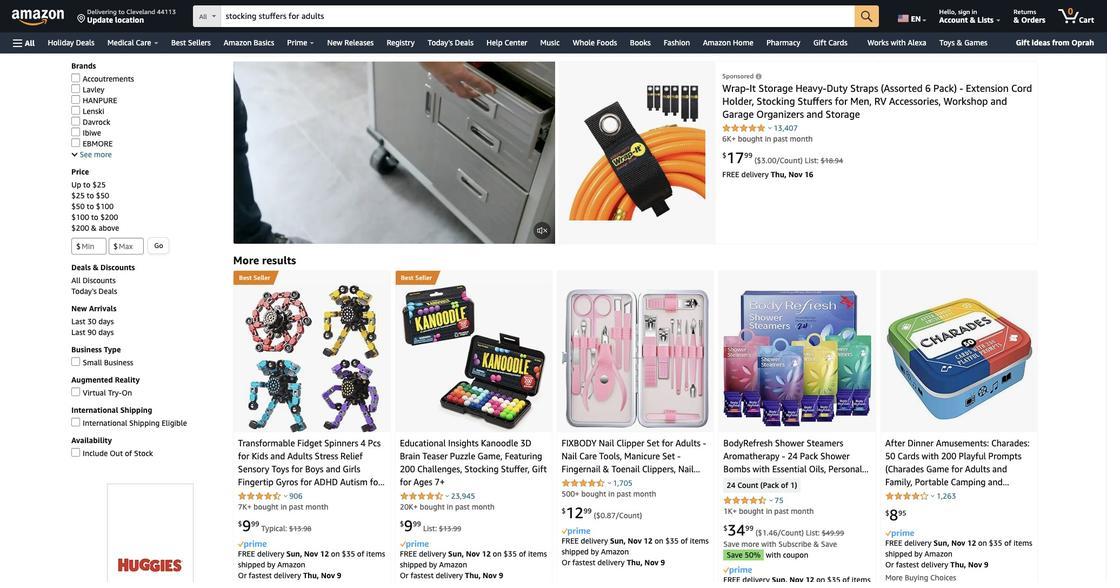 Task type: locate. For each thing, give the bounding box(es) containing it.
0 vertical spatial today's deals link
[[421, 35, 480, 50]]

1 checkbox image from the top
[[71, 74, 80, 82]]

$ inside the $ 34 99 ($1.46/count) list: $49.99 save more with subscribe & save save 50% with coupon
[[724, 524, 728, 532]]

0 vertical spatial adults
[[676, 438, 701, 449]]

bought up $ 9 99 list: $13.99
[[420, 502, 445, 512]]

0 vertical spatial all
[[199, 12, 207, 21]]

checkbox image for include out of stock
[[71, 448, 80, 457]]

& left orders
[[1014, 15, 1019, 24]]

bought down (fidget
[[254, 502, 279, 512]]

$35 for amazon prime image under $ 9 99 list: $13.99
[[504, 549, 517, 558]]

$ 9 99 typical: $13.98
[[238, 517, 312, 535]]

ages
[[414, 477, 432, 488]]

on $35 of items shipped by amazon for amazon prime image over en
[[885, 7, 1033, 27]]

-
[[960, 82, 964, 94], [703, 438, 706, 449], [678, 451, 681, 462], [782, 451, 785, 462]]

dinner
[[908, 438, 934, 449]]

month down the 4pc)
[[306, 502, 329, 512]]

price element
[[71, 180, 222, 255]]

Go submit
[[148, 238, 169, 254]]

1 horizontal spatial more
[[742, 540, 759, 549]]

1 horizontal spatial best seller group
[[396, 271, 435, 285]]

international down international shipping
[[83, 419, 127, 428]]

prime link
[[281, 35, 321, 50]]

& right subscribe
[[814, 540, 819, 549]]

orders
[[1021, 15, 1046, 24]]

checkbox image
[[71, 74, 80, 82], [71, 358, 80, 366]]

bodyrefresh shower steamers aromatherapy - 24 pack shower bombs with essential oils, personal care birthday gifts for women, stocking stuffers for women adults, womens gifts for christmas
[[724, 438, 867, 514]]

$25 up '$25 to $50' link
[[92, 180, 106, 189]]

more inside the brands element
[[94, 150, 112, 159]]

premium brands
[[83, 33, 139, 42]]

ibiwe
[[83, 128, 101, 138]]

virtual
[[83, 388, 106, 398]]

brands down location
[[116, 33, 139, 42]]

nail up the tools,
[[599, 438, 614, 449]]

1 best seller group from the left
[[234, 271, 273, 285]]

amazon prime image
[[400, 0, 429, 6], [885, 0, 914, 6], [238, 8, 267, 16], [562, 9, 590, 17], [562, 527, 590, 536], [885, 530, 914, 538], [238, 540, 267, 549], [400, 540, 429, 549], [724, 566, 752, 574]]

0 vertical spatial fashion
[[102, 9, 130, 19]]

1 horizontal spatial today's
[[428, 38, 453, 47]]

toys
[[940, 38, 955, 47], [272, 464, 289, 475], [286, 490, 304, 501]]

$35 for amazon prime image over en
[[989, 7, 1003, 16]]

9
[[499, 29, 503, 38], [984, 29, 989, 38], [337, 38, 341, 47], [661, 40, 665, 49], [242, 517, 251, 535], [404, 517, 413, 535], [661, 558, 665, 567], [984, 560, 989, 569], [337, 571, 341, 580], [499, 571, 503, 580]]

0 vertical spatial shower
[[775, 438, 805, 449]]

11 checkbox image from the top
[[71, 418, 80, 427]]

toys down account in the right top of the page
[[940, 38, 955, 47]]

sun,
[[448, 7, 464, 16], [934, 7, 950, 16], [286, 16, 302, 26], [610, 18, 626, 27], [610, 536, 626, 545], [934, 538, 950, 548], [286, 549, 302, 558], [448, 549, 464, 558]]

extension
[[966, 82, 1009, 94]]

5 checkbox image from the top
[[71, 95, 80, 104]]

popover image for 12
[[608, 482, 611, 485]]

free delivery sun, nov 12 on $35 of items shipped by amazon element
[[400, 7, 547, 27], [885, 7, 1033, 27], [238, 16, 385, 36], [562, 18, 709, 38], [562, 536, 709, 556], [885, 538, 1033, 558], [238, 549, 385, 569], [400, 549, 547, 569], [724, 575, 871, 582]]

1 horizontal spatial adults
[[676, 438, 701, 449]]

for down duty
[[835, 95, 848, 107]]

0 vertical spatial $50
[[96, 191, 109, 200]]

cards up (charades
[[898, 451, 920, 462]]

nov
[[466, 7, 480, 16], [952, 7, 966, 16], [304, 16, 318, 26], [628, 18, 642, 27], [483, 29, 497, 38], [968, 29, 982, 38], [321, 38, 335, 47], [645, 40, 659, 49], [789, 170, 803, 179], [628, 536, 642, 545], [952, 538, 966, 548], [304, 549, 318, 558], [466, 549, 480, 558], [645, 558, 659, 567], [968, 560, 982, 569], [321, 571, 335, 580], [483, 571, 497, 580]]

1 vertical spatial storage
[[826, 108, 860, 120]]

1 vertical spatial birthday
[[562, 503, 595, 514]]

free down 17
[[723, 170, 740, 179]]

1 last from the top
[[71, 317, 86, 326]]

$ inside $ 12 99 ($0.87/count)
[[562, 506, 566, 515]]

best seller
[[239, 274, 270, 282], [401, 274, 432, 282]]

popover image up "6k+ bought in past month"
[[768, 127, 772, 129]]

our
[[83, 22, 96, 32]]

bought
[[738, 134, 763, 143], [581, 489, 606, 499], [254, 502, 279, 512], [420, 502, 445, 512], [739, 507, 764, 516]]

more for more results
[[233, 254, 259, 267]]

nail
[[599, 438, 614, 449], [562, 451, 577, 462], [678, 464, 694, 475]]

0 vertical spatial 200
[[941, 451, 957, 462]]

discounts down max text field
[[100, 263, 135, 272]]

brain
[[400, 451, 420, 462]]

0 horizontal spatial nail
[[562, 451, 577, 462]]

bought for fixbody nail clipper set for adults - nail care tools, manicure set - fingernail & toenail clippers, nail cutter, stocking stuffers for women, thanksgiving for wife, christmas, birthday gift for her
[[581, 489, 606, 499]]

& left lists at top right
[[970, 15, 976, 24]]

& down $100 to $200 link
[[91, 224, 97, 233]]

1 vertical spatial more
[[885, 573, 903, 582]]

amazon prime image up amazon basics
[[238, 8, 267, 16]]

amazon image
[[12, 10, 64, 26]]

0 horizontal spatial holiday
[[48, 38, 74, 47]]

cards left works
[[829, 38, 848, 47]]

2 horizontal spatial popover image
[[768, 127, 772, 129]]

free up the registry
[[400, 7, 417, 16]]

returns
[[1014, 8, 1036, 16]]

1 vertical spatial discounts
[[83, 276, 116, 285]]

0 vertical spatial last
[[71, 317, 86, 326]]

1 vertical spatial set
[[662, 451, 675, 462]]

on $35 of items shipped by amazon for amazon prime image above the registry
[[400, 7, 547, 27]]

checkbox image inside small business link
[[71, 358, 80, 366]]

brands
[[98, 22, 121, 32], [116, 33, 139, 42], [98, 44, 121, 53], [71, 61, 96, 71]]

checkbox image inside hanpure link
[[71, 95, 80, 104]]

checkbox image inside include out of stock link
[[71, 448, 80, 457]]

1 horizontal spatial 24
[[788, 451, 798, 462]]

24 left count
[[727, 481, 736, 491]]

for inside the wrap-it storage heavy-duty straps (assorted 6 pack) - extension cord holder, stocking stuffers for men, rv accessories, workshop and garage organizers and storage
[[835, 95, 848, 107]]

906
[[289, 492, 303, 501]]

stocking inside educational insights kanoodle 3d brain teaser puzzle game, featuring 200 challenges, stocking stuffer, gift for ages 7+
[[465, 464, 499, 475]]

with inside navigation navigation
[[891, 38, 906, 47]]

1 horizontal spatial $25
[[92, 180, 106, 189]]

popover image left 1,263
[[931, 495, 935, 498]]

checkbox image inside the davrock link
[[71, 117, 80, 126]]

1 vertical spatial shipping
[[129, 419, 160, 428]]

1k+ bought in past month
[[724, 507, 814, 516]]

in down (fidget
[[281, 502, 287, 512]]

in up ($1.46/count)
[[766, 507, 772, 516]]

popover image up 20k+ bought in past month
[[446, 495, 449, 498]]

portable
[[915, 477, 949, 488]]

in up ($3.00/count)
[[765, 134, 771, 143]]

today's right the registry
[[428, 38, 453, 47]]

1 horizontal spatial more
[[885, 573, 903, 582]]

checkbox image for ebmore
[[71, 139, 80, 147]]

50
[[885, 451, 896, 462]]

amazon prime image up whole
[[562, 9, 590, 17]]

2 best seller group from the left
[[396, 271, 435, 285]]

checkbox image left lenski
[[71, 106, 80, 115]]

for inside after dinner amusements: charades: 50 cards with 200 playful prompts (charades game for adults and family, portable camping and holiday games)
[[952, 464, 963, 475]]

1 horizontal spatial $50
[[96, 191, 109, 200]]

pack
[[800, 451, 818, 462]]

free delivery thu, nov 16 element
[[723, 170, 814, 179]]

200 up game
[[941, 451, 957, 462]]

popover image
[[768, 127, 772, 129], [608, 482, 611, 485], [446, 495, 449, 498]]

stuffers up 1k+ bought in past month
[[760, 490, 791, 501]]

checkbox image left the small
[[71, 358, 80, 366]]

and down prompts
[[993, 464, 1007, 475]]

1 vertical spatial toys
[[272, 464, 289, 475]]

arrivals
[[89, 304, 116, 313]]

2 days from the top
[[98, 328, 114, 337]]

- up workshop
[[960, 82, 964, 94]]

in for 500+
[[608, 489, 615, 499]]

1 horizontal spatial new
[[327, 38, 343, 47]]

$35 for amazon prime image over whole
[[666, 18, 679, 27]]

or fastest delivery thu, nov 9 element
[[400, 29, 503, 38], [885, 29, 989, 38], [238, 38, 341, 47], [562, 40, 665, 49], [562, 558, 665, 567], [885, 560, 989, 569], [238, 571, 341, 580], [400, 571, 503, 580]]

brands element
[[71, 74, 222, 159]]

0 horizontal spatial adults
[[287, 451, 313, 462]]

checkbox image inside the lavley link
[[71, 85, 80, 93]]

0 horizontal spatial 200
[[400, 464, 415, 475]]

shipped down $ 12 99 ($0.87/count)
[[562, 547, 589, 556]]

amazon left books
[[601, 29, 629, 38]]

1 horizontal spatial care
[[579, 451, 597, 462]]

game,
[[478, 451, 503, 462]]

checkbox image for accoutrements
[[71, 74, 80, 82]]

brands up premium brands
[[98, 22, 121, 32]]

wrap-it storage heavy-duty straps (assorted 6 pack) - extension cord holder, stocking stuffers for men, rv accessories, wo... image
[[564, 85, 710, 220]]

navigation navigation
[[0, 0, 1107, 54]]

new inside navigation navigation
[[327, 38, 343, 47]]

1 vertical spatial more
[[742, 540, 759, 549]]

0 vertical spatial toys
[[940, 38, 955, 47]]

in for 6k+
[[765, 134, 771, 143]]

2 horizontal spatial adults
[[965, 464, 990, 475]]

8 checkbox image from the top
[[71, 128, 80, 136]]

& left the games
[[957, 38, 963, 47]]

whole foods
[[573, 38, 617, 47]]

count
[[738, 481, 759, 491]]

0 vertical spatial more
[[233, 254, 259, 267]]

200 inside after dinner amusements: charades: 50 cards with 200 playful prompts (charades game for adults and family, portable camping and holiday games)
[[941, 451, 957, 462]]

1 horizontal spatial popover image
[[769, 499, 773, 502]]

up to $25 link
[[71, 180, 106, 189]]

insights
[[448, 438, 479, 449]]

0 vertical spatial days
[[98, 317, 114, 326]]

new for new arrivals last 30 days last 90 days
[[71, 304, 87, 313]]

nov inside $ 17 99 ($3.00/count) list: $18.94 free delivery thu, nov 16
[[789, 170, 803, 179]]

3 checkbox image from the top
[[71, 43, 80, 52]]

1 women, from the left
[[674, 477, 706, 488]]

99 down 7k+ in the left of the page
[[251, 519, 259, 528]]

all inside search field
[[199, 12, 207, 21]]

0 horizontal spatial cards
[[829, 38, 848, 47]]

1 horizontal spatial $200
[[100, 213, 118, 222]]

delivering to cleveland 44113 update location
[[87, 8, 176, 24]]

0 vertical spatial checkbox image
[[71, 74, 80, 82]]

$200 & above link
[[71, 224, 119, 233]]

all inside deals & discounts all discounts today's deals
[[71, 276, 81, 285]]

checkbox image inside ibiwe link
[[71, 128, 80, 136]]

past down 23,945
[[455, 502, 470, 512]]

on $35 of items shipped by amazon for amazon prime image below the $ 8 95
[[885, 538, 1033, 558]]

prompts
[[989, 451, 1022, 462]]

lavley
[[83, 85, 104, 94]]

1 vertical spatial international
[[83, 419, 127, 428]]

free left en
[[885, 7, 903, 16]]

brands inside "link"
[[98, 22, 121, 32]]

basics
[[254, 38, 274, 47]]

holiday down family,
[[885, 490, 915, 501]]

0 vertical spatial care
[[136, 38, 151, 47]]

1 horizontal spatial gifts
[[779, 477, 798, 488]]

1 vertical spatial today's deals link
[[71, 287, 117, 296]]

bought right "1k+"
[[739, 507, 764, 516]]

top brands
[[83, 44, 121, 53]]

best for transformable fidget spinners 4 pcs for kids and adults stress relief sensory toys for boys and girls fingertip gyros for adhd autism for kids (fidget toys 4pc)
[[239, 274, 252, 282]]

best seller group for transformable fidget spinners 4 pcs for kids and adults stress relief sensory toys for boys and girls fingertip gyros for adhd autism for kids (fidget toys 4pc)
[[234, 271, 273, 285]]

for up the camping
[[952, 464, 963, 475]]

1 vertical spatial 200
[[400, 464, 415, 475]]

1 best seller from the left
[[239, 274, 270, 282]]

checkbox image inside international shipping eligible link
[[71, 418, 80, 427]]

99 for fixbody nail clipper set for adults - nail care tools, manicure set - fingernail & toenail clippers, nail cutter, stocking stuffers for women, thanksgiving for wife, christmas, birthday gift for her
[[584, 506, 592, 515]]

2 horizontal spatial best
[[401, 274, 414, 282]]

holiday inside navigation navigation
[[48, 38, 74, 47]]

checkbox image inside accoutrements link
[[71, 74, 80, 82]]

relief
[[341, 451, 363, 462]]

4 checkbox image from the top
[[71, 85, 80, 93]]

medical care
[[108, 38, 151, 47]]

1 days from the top
[[98, 317, 114, 326]]

200
[[941, 451, 957, 462], [400, 464, 415, 475]]

0 vertical spatial storage
[[759, 82, 793, 94]]

(pack
[[761, 481, 779, 491]]

1 star & up element
[[71, 0, 222, 1]]

1 horizontal spatial 200
[[941, 451, 957, 462]]

1 vertical spatial holiday
[[885, 490, 915, 501]]

more left buying
[[885, 573, 903, 582]]

shipped
[[400, 18, 427, 27], [885, 18, 913, 27], [238, 27, 265, 36], [562, 29, 589, 38], [562, 547, 589, 556], [885, 549, 913, 558], [238, 560, 265, 569], [400, 560, 427, 569]]

today's inside navigation navigation
[[428, 38, 453, 47]]

popover image
[[284, 495, 288, 498], [931, 495, 935, 498], [769, 499, 773, 502]]

seller for educational
[[415, 274, 432, 282]]

prime
[[287, 38, 307, 47]]

0 vertical spatial business
[[71, 345, 102, 354]]

0 vertical spatial set
[[647, 438, 660, 449]]

stocking inside bodyrefresh shower steamers aromatherapy - 24 pack shower bombs with essential oils, personal care birthday gifts for women, stocking stuffers for women adults, womens gifts for christmas
[[724, 490, 758, 501]]

international for international shipping
[[71, 406, 118, 415]]

extender expand image
[[72, 151, 78, 157]]

checkbox image inside the premium brands link
[[71, 33, 80, 41]]

new arrivals element
[[71, 317, 222, 337]]

by
[[429, 18, 437, 27], [915, 18, 923, 27], [267, 27, 275, 36], [591, 29, 599, 38], [591, 547, 599, 556], [915, 549, 923, 558], [267, 560, 275, 569], [429, 560, 437, 569]]

on $35 of items shipped by amazon
[[400, 7, 547, 27], [885, 7, 1033, 27], [238, 16, 385, 36], [562, 18, 709, 38], [562, 536, 709, 556], [885, 538, 1033, 558], [238, 549, 385, 569], [400, 549, 547, 569]]

0 vertical spatial nail
[[599, 438, 614, 449]]

$200 up "above"
[[100, 213, 118, 222]]

pcs
[[368, 438, 381, 449]]

on $35 of items shipped by amazon for amazon prime image over whole
[[562, 18, 709, 38]]

gifts down (pack
[[760, 503, 778, 514]]

1 seller from the left
[[254, 274, 270, 282]]

augmented
[[71, 375, 113, 385]]

1 vertical spatial gifts
[[760, 503, 778, 514]]

1 vertical spatial nail
[[562, 451, 577, 462]]

1 horizontal spatial popover image
[[608, 482, 611, 485]]

1 horizontal spatial holiday
[[885, 490, 915, 501]]

for down 1)
[[781, 503, 792, 514]]

500+
[[562, 489, 580, 499]]

medical
[[108, 38, 134, 47]]

transformable fidget spinners 4 pcs for kids and adults stress relief sensory toys for boys and girls fingertip gyros for ... image
[[245, 285, 379, 433]]

0 vertical spatial cards
[[829, 38, 848, 47]]

sellers
[[188, 38, 211, 47]]

international for international shipping eligible
[[83, 419, 127, 428]]

2 horizontal spatial popover image
[[931, 495, 935, 498]]

9 checkbox image from the top
[[71, 139, 80, 147]]

puzzle
[[450, 451, 475, 462]]

0 horizontal spatial $200
[[71, 224, 89, 233]]

set up manicure
[[647, 438, 660, 449]]

hello, sign in
[[939, 8, 978, 16]]

in down 23,945 link
[[447, 502, 453, 512]]

for up the gyros
[[291, 464, 303, 475]]

update
[[87, 15, 113, 24]]

0 vertical spatial more
[[94, 150, 112, 159]]

1 horizontal spatial seller
[[415, 274, 432, 282]]

$ 8 95
[[885, 506, 907, 524]]

10 checkbox image from the top
[[71, 388, 80, 397]]

0 horizontal spatial $25
[[71, 191, 85, 200]]

days
[[98, 317, 114, 326], [98, 328, 114, 337]]

24
[[788, 451, 798, 462], [727, 481, 736, 491]]

stuffers down heavy-
[[798, 95, 833, 107]]

0 horizontal spatial shower
[[775, 438, 805, 449]]

past for fixbody nail clipper set for adults - nail care tools, manicure set - fingernail & toenail clippers, nail cutter, stocking stuffers for women, thanksgiving for wife, christmas, birthday gift for her
[[617, 489, 631, 499]]

- up essential on the bottom of page
[[782, 451, 785, 462]]

women, up the women
[[814, 477, 846, 488]]

more
[[233, 254, 259, 267], [885, 573, 903, 582]]

new inside new arrivals last 30 days last 90 days
[[71, 304, 87, 313]]

storage right it
[[759, 82, 793, 94]]

on
[[122, 388, 132, 398]]

brands down top
[[71, 61, 96, 71]]

stocking up 500+ bought in past month
[[590, 477, 625, 488]]

none submit inside "all" search field
[[855, 5, 879, 27]]

international shipping eligible link
[[71, 418, 187, 428]]

with down ($1.46/count)
[[761, 540, 777, 549]]

amazon fashion element
[[71, 22, 222, 53]]

0 horizontal spatial $100
[[71, 213, 89, 222]]

1 horizontal spatial women,
[[814, 477, 846, 488]]

2 best seller link from the left
[[396, 271, 552, 285]]

All search field
[[193, 5, 879, 28]]

1 vertical spatial checkbox image
[[71, 358, 80, 366]]

amazon left basics
[[224, 38, 252, 47]]

$35 for amazon prime image above the registry
[[504, 7, 517, 16]]

brands for top brands
[[98, 44, 121, 53]]

with down aromatherapy
[[753, 464, 770, 475]]

month for educational insights kanoodle 3d brain teaser puzzle game, featuring 200 challenges, stocking stuffer, gift for ages 7+
[[472, 502, 495, 512]]

1 vertical spatial today's
[[71, 287, 97, 296]]

all inside button
[[25, 38, 35, 47]]

2 checkbox image from the top
[[71, 33, 80, 41]]

to left cleveland
[[118, 8, 125, 16]]

medical care link
[[101, 35, 165, 50]]

$ inside $ 9 99 list: $13.99
[[400, 519, 404, 528]]

stuffers inside bodyrefresh shower steamers aromatherapy - 24 pack shower bombs with essential oils, personal care birthday gifts for women, stocking stuffers for women adults, womens gifts for christmas
[[760, 490, 791, 501]]

popover image for 1,263
[[931, 495, 935, 498]]

gift inside gift ideas from oprah link
[[1016, 38, 1030, 47]]

list: inside $ 17 99 ($3.00/count) list: $18.94 free delivery thu, nov 16
[[805, 156, 819, 165]]

0 vertical spatial today's
[[428, 38, 453, 47]]

0 vertical spatial shipping
[[120, 406, 152, 415]]

checkbox image inside ebmore link
[[71, 139, 80, 147]]

24 inside bodyrefresh shower steamers aromatherapy - 24 pack shower bombs with essential oils, personal care birthday gifts for women, stocking stuffers for women adults, womens gifts for christmas
[[788, 451, 798, 462]]

best seller link for fidget
[[234, 271, 390, 285]]

best for educational insights kanoodle 3d brain teaser puzzle game, featuring 200 challenges, stocking stuffer, gift for ages 7+
[[401, 274, 414, 282]]

for inside educational insights kanoodle 3d brain teaser puzzle game, featuring 200 challenges, stocking stuffer, gift for ages 7+
[[400, 477, 411, 488]]

99 inside $ 9 99 typical: $13.98
[[251, 519, 259, 528]]

2 checkbox image from the top
[[71, 358, 80, 366]]

free
[[400, 7, 417, 16], [885, 7, 903, 16], [238, 16, 255, 26], [562, 18, 579, 27], [723, 170, 740, 179], [562, 536, 579, 545], [885, 538, 903, 548], [238, 549, 255, 558], [400, 549, 417, 558]]

99
[[744, 151, 753, 160], [584, 506, 592, 515], [251, 519, 259, 528], [413, 519, 421, 528], [745, 524, 754, 532]]

more down the ebmore
[[94, 150, 112, 159]]

1 horizontal spatial cards
[[898, 451, 920, 462]]

1 horizontal spatial shower
[[821, 451, 850, 462]]

99 inside $ 9 99 list: $13.99
[[413, 519, 421, 528]]

checkbox image inside our brands "link"
[[71, 22, 80, 31]]

1 checkbox image from the top
[[71, 22, 80, 31]]

1 vertical spatial $25
[[71, 191, 85, 200]]

0 horizontal spatial more
[[233, 254, 259, 267]]

& inside fixbody nail clipper set for adults - nail care tools, manicure set - fingernail & toenail clippers, nail cutter, stocking stuffers for women, thanksgiving for wife, christmas, birthday gift for her
[[603, 464, 609, 475]]

game
[[926, 464, 949, 475]]

fixbody nail clipper set for adults - nail care tools, manicure set - fingernail & toenail clippers, nail cutter, stocking... image
[[562, 289, 710, 428]]

best
[[171, 38, 186, 47], [239, 274, 252, 282], [401, 274, 414, 282]]

0 horizontal spatial 24
[[727, 481, 736, 491]]

2 best seller from the left
[[401, 274, 432, 282]]

help
[[487, 38, 503, 47]]

12 checkbox image from the top
[[71, 448, 80, 457]]

amazon prime image down the $ 8 95
[[885, 530, 914, 538]]

with inside bodyrefresh shower steamers aromatherapy - 24 pack shower bombs with essential oils, personal care birthday gifts for women, stocking stuffers for women adults, womens gifts for christmas
[[753, 464, 770, 475]]

today's down 'all discounts' link
[[71, 287, 97, 296]]

$35 for amazon prime image on top of amazon basics
[[342, 16, 355, 26]]

1 horizontal spatial all
[[71, 276, 81, 285]]

new left releases
[[327, 38, 343, 47]]

women, inside bodyrefresh shower steamers aromatherapy - 24 pack shower bombs with essential oils, personal care birthday gifts for women, stocking stuffers for women adults, womens gifts for christmas
[[814, 477, 846, 488]]

gift left 'ideas'
[[1016, 38, 1030, 47]]

best seller group
[[234, 271, 273, 285], [396, 271, 435, 285]]

all up sellers
[[199, 12, 207, 21]]

women
[[807, 490, 837, 501]]

0 vertical spatial kids
[[252, 451, 268, 462]]

in for 7k+
[[281, 502, 287, 512]]

2 seller from the left
[[415, 274, 432, 282]]

$50 down '$25 to $50' link
[[71, 202, 85, 211]]

None submit
[[855, 5, 879, 27]]

checkbox image left ibiwe
[[71, 128, 80, 136]]

2 vertical spatial all
[[71, 276, 81, 285]]

0 horizontal spatial today's
[[71, 287, 97, 296]]

0 horizontal spatial more
[[94, 150, 112, 159]]

free delivery sun, nov 12
[[400, 7, 493, 16], [885, 7, 978, 16], [238, 16, 331, 26], [562, 18, 655, 27], [562, 536, 655, 545], [885, 538, 978, 548], [238, 549, 331, 558], [400, 549, 493, 558]]

in down 1,705
[[608, 489, 615, 499]]

99 inside $ 12 99 ($0.87/count)
[[584, 506, 592, 515]]

more left results
[[233, 254, 259, 267]]

0 horizontal spatial business
[[71, 345, 102, 354]]

99 inside $ 17 99 ($3.00/count) list: $18.94 free delivery thu, nov 16
[[744, 151, 753, 160]]

gift inside fixbody nail clipper set for adults - nail care tools, manicure set - fingernail & toenail clippers, nail cutter, stocking stuffers for women, thanksgiving for wife, christmas, birthday gift for her
[[597, 503, 612, 514]]

toys & games link
[[933, 35, 994, 50]]

1 vertical spatial care
[[579, 451, 597, 462]]

Max text field
[[109, 238, 144, 255]]

$35
[[504, 7, 517, 16], [989, 7, 1003, 16], [342, 16, 355, 26], [666, 18, 679, 27], [666, 536, 679, 545], [989, 538, 1003, 548], [342, 549, 355, 558], [504, 549, 517, 558]]

1 best seller link from the left
[[234, 271, 390, 285]]

deals
[[76, 38, 95, 47], [455, 38, 474, 47], [71, 263, 91, 272], [99, 287, 117, 296]]

today's inside deals & discounts all discounts today's deals
[[71, 287, 97, 296]]

0 horizontal spatial popover image
[[284, 495, 288, 498]]

$ inside $ 17 99 ($3.00/count) list: $18.94 free delivery thu, nov 16
[[723, 151, 727, 160]]

7 checkbox image from the top
[[71, 117, 80, 126]]

top
[[83, 44, 96, 53]]

checkbox image for small business
[[71, 358, 80, 366]]

adults inside fixbody nail clipper set for adults - nail care tools, manicure set - fingernail & toenail clippers, nail cutter, stocking stuffers for women, thanksgiving for wife, christmas, birthday gift for her
[[676, 438, 701, 449]]

on $35 of items shipped by amazon for amazon prime image under $ 9 99 list: $13.99
[[400, 549, 547, 569]]

care inside fixbody nail clipper set for adults - nail care tools, manicure set - fingernail & toenail clippers, nail cutter, stocking stuffers for women, thanksgiving for wife, christmas, birthday gift for her
[[579, 451, 597, 462]]

Min text field
[[71, 238, 107, 255]]

1 vertical spatial new
[[71, 304, 87, 313]]

75
[[775, 496, 784, 505]]

shipped up works with alexa
[[885, 18, 913, 27]]

0 horizontal spatial best seller link
[[234, 271, 390, 285]]

last 30 days link
[[71, 317, 114, 326]]

amazon inside "link"
[[224, 38, 252, 47]]

women,
[[674, 477, 706, 488], [814, 477, 846, 488]]

1 vertical spatial stuffers
[[627, 477, 658, 488]]

0 horizontal spatial new
[[71, 304, 87, 313]]

99 down the thanksgiving at the right bottom of the page
[[584, 506, 592, 515]]

from
[[1052, 38, 1070, 47]]

price
[[71, 167, 89, 177]]

2 vertical spatial care
[[724, 477, 741, 488]]

stuffers up wife,
[[627, 477, 658, 488]]

6 checkbox image from the top
[[71, 106, 80, 115]]

for down 1,705
[[616, 490, 627, 501]]

$ inside $ 9 99 typical: $13.98
[[238, 519, 242, 528]]

lists
[[978, 15, 994, 24]]

2 vertical spatial adults
[[965, 464, 990, 475]]

99 down "6k+ bought in past month"
[[744, 151, 753, 160]]

checkbox image up ibiwe link
[[71, 117, 80, 126]]

checkbox image inside virtual try-on link
[[71, 388, 80, 397]]

women, inside fixbody nail clipper set for adults - nail care tools, manicure set - fingernail & toenail clippers, nail cutter, stocking stuffers for women, thanksgiving for wife, christmas, birthday gift for her
[[674, 477, 706, 488]]

checkbox image inside top brands link
[[71, 43, 80, 52]]

0 horizontal spatial seller
[[254, 274, 270, 282]]

gift
[[814, 38, 827, 47], [1016, 38, 1030, 47], [532, 464, 547, 475], [597, 503, 612, 514]]

for right autism
[[370, 477, 381, 488]]

($1.46/count)
[[756, 528, 804, 538]]

checkbox image left 'lavley'
[[71, 85, 80, 93]]

storage down men,
[[826, 108, 860, 120]]

in inside navigation navigation
[[972, 8, 978, 16]]

checkbox image
[[71, 22, 80, 31], [71, 33, 80, 41], [71, 43, 80, 52], [71, 85, 80, 93], [71, 95, 80, 104], [71, 106, 80, 115], [71, 117, 80, 126], [71, 128, 80, 136], [71, 139, 80, 147], [71, 388, 80, 397], [71, 418, 80, 427], [71, 448, 80, 457]]

amazon left home
[[703, 38, 731, 47]]

list: inside the $ 34 99 ($1.46/count) list: $49.99 save more with subscribe & save save 50% with coupon
[[806, 528, 820, 538]]

$49.99
[[822, 529, 844, 538]]

international down virtual
[[71, 406, 118, 415]]

checkbox image down the lavley link
[[71, 95, 80, 104]]

sign
[[958, 8, 970, 16]]

autism
[[340, 477, 368, 488]]

registry link
[[380, 35, 421, 50]]

cards inside after dinner amusements: charades: 50 cards with 200 playful prompts (charades game for adults and family, portable camping and holiday games)
[[898, 451, 920, 462]]

1k+
[[724, 507, 737, 516]]

2 women, from the left
[[814, 477, 846, 488]]

lenski
[[83, 107, 104, 116]]

to inside "delivering to cleveland 44113 update location"
[[118, 8, 125, 16]]

in for 20k+
[[447, 502, 453, 512]]

eligible
[[162, 419, 187, 428]]

$ down 7k+ in the left of the page
[[238, 519, 242, 528]]

checkbox image inside lenski link
[[71, 106, 80, 115]]

0 horizontal spatial $50
[[71, 202, 85, 211]]



Task type: vqa. For each thing, say whether or not it's contained in the screenshot.
bottom your
no



Task type: describe. For each thing, give the bounding box(es) containing it.
for down clippers,
[[660, 477, 671, 488]]

for down the boys
[[300, 477, 312, 488]]

amazon up prime at the left top
[[277, 27, 305, 36]]

out
[[110, 449, 123, 458]]

save down $49.99
[[821, 540, 837, 549]]

for left her
[[614, 503, 626, 514]]

stuffers inside the wrap-it storage heavy-duty straps (assorted 6 pack) - extension cord holder, stocking stuffers for men, rv accessories, workshop and garage organizers and storage
[[798, 95, 833, 107]]

list: inside $ 9 99 list: $13.99
[[423, 524, 437, 533]]

shipped down typical:
[[238, 560, 265, 569]]

hanpure
[[83, 96, 117, 105]]

amazon prime image down $ 12 99 ($0.87/count)
[[562, 527, 590, 536]]

typical:
[[261, 524, 287, 533]]

try-
[[108, 388, 122, 398]]

stocking inside the wrap-it storage heavy-duty straps (assorted 6 pack) - extension cord holder, stocking stuffers for men, rv accessories, workshop and garage organizers and storage
[[757, 95, 795, 107]]

free down $ 12 99 ($0.87/count)
[[562, 536, 579, 545]]

checkbox image for hanpure
[[71, 95, 80, 104]]

alexa
[[908, 38, 927, 47]]

shipped up amazon basics
[[238, 27, 265, 36]]

best sellers link
[[165, 35, 217, 50]]

delivery inside $ 17 99 ($3.00/count) list: $18.94 free delivery thu, nov 16
[[742, 170, 769, 179]]

whole
[[573, 38, 595, 47]]

$50 to $100 link
[[71, 202, 114, 211]]

17
[[727, 149, 744, 167]]

amazon prime image up en
[[885, 0, 914, 6]]

boys
[[305, 464, 324, 475]]

0 vertical spatial $100
[[96, 202, 114, 211]]

$ inside the $ 8 95
[[885, 509, 890, 517]]

sun, up 'foods'
[[610, 18, 626, 27]]

99 for transformable fidget spinners 4 pcs for kids and adults stress relief sensory toys for boys and girls fingertip gyros for adhd autism for kids (fidget toys 4pc)
[[251, 519, 259, 528]]

cutter,
[[562, 477, 588, 488]]

help center link
[[480, 35, 534, 50]]

month for fixbody nail clipper set for adults - nail care tools, manicure set - fingernail & toenail clippers, nail cutter, stocking stuffers for women, thanksgiving for wife, christmas, birthday gift for her
[[633, 489, 656, 499]]

popover image for 9
[[446, 495, 449, 498]]

and down stress
[[326, 464, 341, 475]]

buying
[[905, 573, 929, 582]]

past down 75 link
[[774, 507, 789, 516]]

0 vertical spatial $25
[[92, 180, 106, 189]]

with right 50%
[[766, 551, 781, 560]]

past for transformable fidget spinners 4 pcs for kids and adults stress relief sensory toys for boys and girls fingertip gyros for adhd autism for kids (fidget toys 4pc)
[[289, 502, 304, 512]]

list: for 34
[[806, 528, 820, 538]]

month for transformable fidget spinners 4 pcs for kids and adults stress relief sensory toys for boys and girls fingertip gyros for adhd autism for kids (fidget toys 4pc)
[[306, 502, 329, 512]]

bought right '6k+'
[[738, 134, 763, 143]]

virtual try-on
[[83, 388, 132, 398]]

sun, down $13.99
[[448, 549, 464, 558]]

sun, down '$13.98'
[[286, 549, 302, 558]]

checkbox image for premium brands
[[71, 33, 80, 41]]

amazon down the hello,
[[925, 18, 953, 27]]

to right up
[[83, 180, 90, 189]]

for up sensory
[[238, 451, 250, 462]]

75 link
[[775, 496, 784, 505]]

today's deals
[[428, 38, 474, 47]]

7k+ bought in past month
[[238, 502, 329, 512]]

bodyrefresh shower steamers aromatherapy - 24 pack shower bombs with essential oils, personal care birthday gifts for wome... image
[[724, 290, 871, 427]]

best seller for educational
[[401, 274, 432, 282]]

best seller group for educational insights kanoodle 3d brain teaser puzzle game, featuring 200 challenges, stocking stuffer, gift for ages 7+
[[396, 271, 435, 285]]

christmas,
[[652, 490, 693, 501]]

premium brands link
[[71, 33, 139, 42]]

1 vertical spatial 24
[[727, 481, 736, 491]]

200 inside educational insights kanoodle 3d brain teaser puzzle game, featuring 200 challenges, stocking stuffer, gift for ages 7+
[[400, 464, 415, 475]]

4pc)
[[306, 490, 323, 501]]

up
[[71, 180, 81, 189]]

free up amazon basics
[[238, 16, 255, 26]]

save down 34
[[724, 540, 740, 549]]

location
[[115, 15, 144, 24]]

1,705 link
[[613, 479, 633, 488]]

popover image for 906
[[284, 495, 288, 498]]

books link
[[624, 35, 657, 50]]

2 last from the top
[[71, 328, 86, 337]]

1 horizontal spatial business
[[104, 358, 133, 367]]

& inside up to $25 $25 to $50 $50 to $100 $100 to $200 $200 & above
[[91, 224, 97, 233]]

amazon prime image down typical:
[[238, 540, 267, 549]]

amazon prime image down $ 9 99 list: $13.99
[[400, 540, 429, 549]]

amazon up our
[[71, 9, 100, 19]]

50%
[[745, 551, 761, 560]]

amazon fashion
[[71, 9, 130, 19]]

amazon prime image up the registry
[[400, 0, 429, 6]]

featuring
[[505, 451, 542, 462]]

fashion inside navigation navigation
[[664, 38, 690, 47]]

checkbox image for davrock
[[71, 117, 80, 126]]

0 horizontal spatial storage
[[759, 82, 793, 94]]

birthday inside fixbody nail clipper set for adults - nail care tools, manicure set - fingernail & toenail clippers, nail cutter, stocking stuffers for women, thanksgiving for wife, christmas, birthday gift for her
[[562, 503, 595, 514]]

sun, left sign
[[934, 7, 950, 16]]

fashion link
[[657, 35, 697, 50]]

games
[[965, 38, 988, 47]]

davrock link
[[71, 117, 110, 127]]

seller for transformable
[[254, 274, 270, 282]]

cleveland
[[126, 8, 155, 16]]

0 vertical spatial gifts
[[779, 477, 798, 488]]

to down up to $25 link
[[87, 191, 94, 200]]

free down $ 9 99 typical: $13.98
[[238, 549, 255, 558]]

tools,
[[599, 451, 622, 462]]

adults inside after dinner amusements: charades: 50 cards with 200 playful prompts (charades game for adults and family, portable camping and holiday games)
[[965, 464, 990, 475]]

gift cards link
[[807, 35, 861, 50]]

bought for educational insights kanoodle 3d brain teaser puzzle game, featuring 200 challenges, stocking stuffer, gift for ages 7+
[[420, 502, 445, 512]]

1 horizontal spatial nail
[[599, 438, 614, 449]]

0 vertical spatial popover image
[[768, 127, 772, 129]]

toys inside navigation navigation
[[940, 38, 955, 47]]

works with alexa link
[[861, 35, 933, 50]]

wrap-
[[723, 82, 750, 94]]

teaser
[[423, 451, 448, 462]]

availability
[[71, 436, 112, 445]]

on $35 of items shipped by amazon for amazon prime image under typical:
[[238, 549, 385, 569]]

ebmore
[[83, 139, 113, 148]]

sun, up today's deals
[[448, 7, 464, 16]]

ideas
[[1032, 38, 1050, 47]]

more buying choices
[[885, 573, 957, 582]]

13,407
[[774, 123, 798, 133]]

past down 13,407
[[773, 134, 788, 143]]

deals & discounts all discounts today's deals
[[71, 263, 135, 296]]

- inside bodyrefresh shower steamers aromatherapy - 24 pack shower bombs with essential oils, personal care birthday gifts for women, stocking stuffers for women adults, womens gifts for christmas
[[782, 451, 785, 462]]

checkbox image for our brands
[[71, 22, 80, 31]]

24 count (pack of 1)
[[727, 481, 797, 491]]

checkbox image for ibiwe
[[71, 128, 80, 136]]

free up whole
[[562, 18, 579, 27]]

transformable
[[238, 438, 295, 449]]

wrap-it storage heavy-duty straps (assorted 6 pack) - extension cord holder, stocking stuffers for men, rv accessories, workshop and garage organizers and storage link
[[723, 82, 1032, 120]]

popover image for 75
[[769, 499, 773, 502]]

best sellers
[[171, 38, 211, 47]]

list: for 17
[[805, 156, 819, 165]]

with inside after dinner amusements: charades: 50 cards with 200 playful prompts (charades game for adults and family, portable camping and holiday games)
[[922, 451, 939, 462]]

for right 1)
[[800, 477, 811, 488]]

amazon up choices
[[925, 549, 953, 558]]

- inside the wrap-it storage heavy-duty straps (assorted 6 pack) - extension cord holder, stocking stuffers for men, rv accessories, workshop and garage organizers and storage
[[960, 82, 964, 94]]

brands for premium brands
[[116, 33, 139, 42]]

save left 50%
[[727, 551, 743, 560]]

1 vertical spatial $100
[[71, 213, 89, 222]]

99 for educational insights kanoodle 3d brain teaser puzzle game, featuring 200 challenges, stocking stuffer, gift for ages 7+
[[413, 519, 421, 528]]

care inside bodyrefresh shower steamers aromatherapy - 24 pack shower bombs with essential oils, personal care birthday gifts for women, stocking stuffers for women adults, womens gifts for christmas
[[724, 477, 741, 488]]

garage
[[723, 108, 754, 120]]

best seller for transformable
[[239, 274, 270, 282]]

& inside deals & discounts all discounts today's deals
[[93, 263, 98, 272]]

educational
[[400, 438, 446, 449]]

checkbox image for lenski
[[71, 106, 80, 115]]

Search Amazon text field
[[221, 6, 855, 26]]

sun, up prime at the left top
[[286, 16, 302, 26]]

charades:
[[992, 438, 1030, 449]]

gift inside gift cards link
[[814, 38, 827, 47]]

$35 for amazon prime image under typical:
[[342, 549, 355, 558]]

in for 1k+
[[766, 507, 772, 516]]

in for hello,
[[972, 8, 978, 16]]

stocking inside fixbody nail clipper set for adults - nail care tools, manicure set - fingernail & toenail clippers, nail cutter, stocking stuffers for women, thanksgiving for wife, christmas, birthday gift for her
[[590, 477, 625, 488]]

stuffers inside fixbody nail clipper set for adults - nail care tools, manicure set - fingernail & toenail clippers, nail cutter, stocking stuffers for women, thanksgiving for wife, christmas, birthday gift for her
[[627, 477, 658, 488]]

fixbody nail clipper set for adults - nail care tools, manicure set - fingernail & toenail clippers, nail cutter, stocking stuffers for women, thanksgiving for wife, christmas, birthday gift for her
[[562, 438, 706, 514]]

$ down the $200 & above link
[[76, 242, 81, 251]]

amazon up today's deals
[[439, 18, 467, 27]]

after dinner amusements: charades: 50 cards with 200 playful prompts (charades game for adults and family, portable campin... image
[[885, 297, 1033, 420]]

ebmore link
[[71, 139, 113, 148]]

on $35 of items shipped by amazon for amazon prime image on top of amazon basics
[[238, 16, 385, 36]]

camping
[[951, 477, 986, 488]]

hello,
[[939, 8, 957, 16]]

shipping for international shipping eligible
[[129, 419, 160, 428]]

educational insights kanoodle 3d brain teaser puzzle game, featuring 200 challenges, stocking stuffer, gift for ages 7+ image
[[402, 285, 546, 433]]

0 vertical spatial $200
[[100, 213, 118, 222]]

and down extension
[[991, 95, 1007, 107]]

1)
[[790, 481, 797, 491]]

brands for our brands
[[98, 22, 121, 32]]

amazon home
[[703, 38, 754, 47]]

up to $25 $25 to $50 $50 to $100 $100 to $200 $200 & above
[[71, 180, 119, 233]]

0 horizontal spatial today's deals link
[[71, 287, 117, 296]]

fidget
[[297, 438, 322, 449]]

500+ bought in past month
[[562, 489, 656, 499]]

releases
[[345, 38, 374, 47]]

99 inside the $ 34 99 ($1.46/count) list: $49.99 save more with subscribe & save save 50% with coupon
[[745, 524, 754, 532]]

international shipping eligible
[[83, 419, 187, 428]]

free inside $ 17 99 ($3.00/count) list: $18.94 free delivery thu, nov 16
[[723, 170, 740, 179]]

& inside the $ 34 99 ($1.46/count) list: $49.99 save more with subscribe & save save 50% with coupon
[[814, 540, 819, 549]]

& inside toys & games link
[[957, 38, 963, 47]]

and down heavy-
[[807, 108, 823, 120]]

0 horizontal spatial fashion
[[102, 9, 130, 19]]

it
[[750, 82, 756, 94]]

birthday inside bodyrefresh shower steamers aromatherapy - 24 pack shower bombs with essential oils, personal care birthday gifts for women, stocking stuffers for women adults, womens gifts for christmas
[[743, 477, 777, 488]]

checkbox image for international shipping eligible
[[71, 418, 80, 427]]

(fidget
[[257, 490, 284, 501]]

2 horizontal spatial nail
[[678, 464, 694, 475]]

reality
[[115, 375, 140, 385]]

free down $ 9 99 list: $13.99
[[400, 549, 417, 558]]

($3.00/count)
[[755, 156, 803, 165]]

free down 8
[[885, 538, 903, 548]]

for up the christmas
[[793, 490, 805, 501]]

best inside navigation navigation
[[171, 38, 186, 47]]

returns & orders
[[1014, 8, 1046, 24]]

cards inside navigation navigation
[[829, 38, 848, 47]]

month down the women
[[791, 507, 814, 516]]

$35 for amazon prime image below $ 12 99 ($0.87/count)
[[666, 536, 679, 545]]

amazon down $13.99
[[439, 560, 467, 569]]

shipped up the registry
[[400, 18, 427, 27]]

gift inside educational insights kanoodle 3d brain teaser puzzle game, featuring 200 challenges, stocking stuffer, gift for ages 7+
[[532, 464, 547, 475]]

educational insights kanoodle 3d brain teaser puzzle game, featuring 200 challenges, stocking stuffer, gift for ages 7+
[[400, 438, 547, 488]]

accoutrements
[[83, 74, 134, 84]]

checkbox image for virtual try-on
[[71, 388, 80, 397]]

and right the camping
[[988, 477, 1003, 488]]

all button
[[8, 32, 40, 54]]

fixbody
[[562, 438, 597, 449]]

top brands link
[[71, 43, 121, 53]]

sun, up choices
[[934, 538, 950, 548]]

to down '$25 to $50' link
[[87, 202, 94, 211]]

delivering
[[87, 8, 117, 16]]

care inside navigation navigation
[[136, 38, 151, 47]]

6
[[925, 82, 931, 94]]

- left bodyrefresh
[[703, 438, 706, 449]]

whole foods link
[[566, 35, 624, 50]]

shipped right 'music'
[[562, 29, 589, 38]]

wife,
[[630, 490, 650, 501]]

thu, inside $ 17 99 ($3.00/count) list: $18.94 free delivery thu, nov 16
[[771, 170, 787, 179]]

$35 for amazon prime image below the $ 8 95
[[989, 538, 1003, 548]]

family,
[[885, 477, 913, 488]]

bodyrefresh shower steamers aromatherapy - 24 pack shower bombs with essential oils, personal care birthday gifts for women, stocking stuffers for women adults, womens gifts for christmas link
[[724, 438, 869, 514]]

checkbox image for top brands
[[71, 43, 80, 52]]

3d
[[520, 438, 532, 449]]

more for more buying choices
[[885, 573, 903, 582]]

month down 13,407
[[790, 134, 813, 143]]

sponsored
[[723, 72, 754, 80]]

2 vertical spatial toys
[[286, 490, 304, 501]]

34
[[728, 521, 745, 539]]

new for new releases
[[327, 38, 343, 47]]

checkbox image for lavley
[[71, 85, 80, 93]]

1 vertical spatial shower
[[821, 451, 850, 462]]

23,945 link
[[451, 492, 475, 501]]

1 horizontal spatial storage
[[826, 108, 860, 120]]

premium
[[83, 33, 114, 42]]

augmented reality
[[71, 375, 140, 385]]

7+
[[435, 477, 445, 488]]

to up the $200 & above link
[[91, 213, 98, 222]]

deals & discounts element
[[71, 276, 222, 296]]

best seller link for insights
[[396, 271, 552, 285]]

workshop
[[944, 95, 988, 107]]

for up clippers,
[[662, 438, 673, 449]]

23,945
[[451, 492, 475, 501]]

amazon prime image down 50%
[[724, 566, 752, 574]]

shipped down $ 9 99 list: $13.99
[[400, 560, 427, 569]]

1 vertical spatial $200
[[71, 224, 89, 233]]

on $35 of items shipped by amazon for amazon prime image below $ 12 99 ($0.87/count)
[[562, 536, 709, 556]]

past for educational insights kanoodle 3d brain teaser puzzle game, featuring 200 challenges, stocking stuffer, gift for ages 7+
[[455, 502, 470, 512]]

- right manicure
[[678, 451, 681, 462]]

and down transformable
[[270, 451, 285, 462]]

1 vertical spatial kids
[[238, 490, 254, 501]]

spinners
[[324, 438, 358, 449]]

sun, down ($0.87/count)
[[610, 536, 626, 545]]

amazon down '$13.98'
[[277, 560, 305, 569]]

adults inside transformable fidget spinners 4 pcs for kids and adults stress relief sensory toys for boys and girls fingertip gyros for adhd autism for kids (fidget toys 4pc)
[[287, 451, 313, 462]]

amazon down ($0.87/count)
[[601, 547, 629, 556]]

pharmacy
[[767, 38, 801, 47]]

shipping for international shipping
[[120, 406, 152, 415]]

$ down "above"
[[113, 242, 118, 251]]

amazon basics link
[[217, 35, 281, 50]]

small
[[83, 358, 102, 367]]

0
[[1068, 6, 1073, 17]]

more inside the $ 34 99 ($1.46/count) list: $49.99 save more with subscribe & save save 50% with coupon
[[742, 540, 759, 549]]

& inside returns & orders
[[1014, 15, 1019, 24]]

1 vertical spatial $50
[[71, 202, 85, 211]]

holiday inside after dinner amusements: charades: 50 cards with 200 playful prompts (charades game for adults and family, portable camping and holiday games)
[[885, 490, 915, 501]]

shipped up buying
[[885, 549, 913, 558]]

bought for transformable fidget spinners 4 pcs for kids and adults stress relief sensory toys for boys and girls fingertip gyros for adhd autism for kids (fidget toys 4pc)
[[254, 502, 279, 512]]

$18.94
[[821, 156, 843, 165]]

0 vertical spatial discounts
[[100, 263, 135, 272]]



